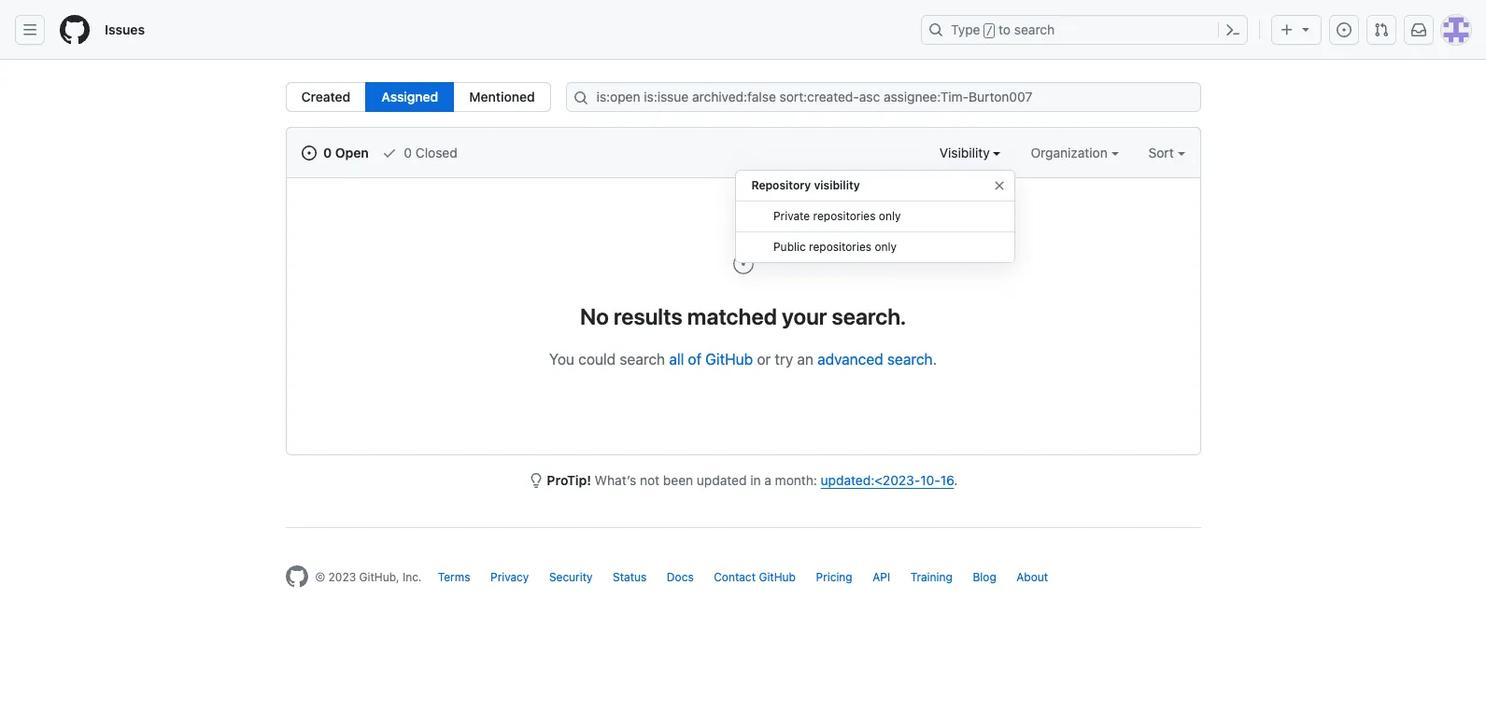 Task type: locate. For each thing, give the bounding box(es) containing it.
advanced search link
[[817, 351, 933, 368]]

repositories
[[814, 209, 876, 223], [809, 240, 872, 254]]

repositories down visibility
[[814, 209, 876, 223]]

1 horizontal spatial search
[[887, 351, 933, 368]]

Search all issues text field
[[566, 82, 1201, 112]]

0 vertical spatial github
[[705, 351, 753, 368]]

github right contact
[[759, 571, 796, 585]]

all of github link
[[669, 351, 753, 368]]

been
[[663, 473, 693, 489]]

0 closed link
[[382, 143, 457, 163]]

issue opened image left public
[[732, 253, 754, 276]]

inc.
[[402, 571, 422, 585]]

only up public repositories only link
[[879, 209, 901, 223]]

issue opened image
[[301, 146, 316, 161], [732, 253, 754, 276]]

0 horizontal spatial github
[[705, 351, 753, 368]]

of
[[688, 351, 702, 368]]

only down private repositories only link
[[875, 240, 897, 254]]

created link
[[285, 82, 366, 112]]

public repositories only
[[774, 240, 897, 254]]

0 open link
[[301, 143, 369, 163]]

0 vertical spatial repositories
[[814, 209, 876, 223]]

issues
[[105, 21, 145, 37]]

github
[[705, 351, 753, 368], [759, 571, 796, 585]]

command palette image
[[1225, 22, 1240, 37]]

search
[[1014, 21, 1055, 37], [620, 351, 665, 368], [887, 351, 933, 368]]

or
[[757, 351, 771, 368]]

your
[[782, 304, 827, 330]]

search down the search.
[[887, 351, 933, 368]]

0 vertical spatial .
[[933, 351, 937, 368]]

advanced
[[817, 351, 883, 368]]

10-
[[920, 473, 940, 489]]

0 vertical spatial only
[[879, 209, 901, 223]]

issue opened image left 0 open
[[301, 146, 316, 161]]

issue opened image
[[1337, 22, 1352, 37]]

docs link
[[667, 571, 694, 585]]

results
[[614, 304, 682, 330]]

protip!
[[547, 473, 591, 489]]

1 horizontal spatial .
[[954, 473, 958, 489]]

1 vertical spatial only
[[875, 240, 897, 254]]

Issues search field
[[566, 82, 1201, 112]]

search image
[[573, 91, 588, 106]]

organization
[[1031, 145, 1111, 161]]

private
[[774, 209, 810, 223]]

updated:<2023-10-16 link
[[821, 473, 954, 489]]

2023
[[328, 571, 356, 585]]

. right advanced on the right of page
[[933, 351, 937, 368]]

type / to search
[[951, 21, 1055, 37]]

1 vertical spatial .
[[954, 473, 958, 489]]

2 horizontal spatial search
[[1014, 21, 1055, 37]]

updated:<2023-
[[821, 473, 920, 489]]

privacy link
[[490, 571, 529, 585]]

repository visibility
[[751, 178, 860, 192]]

contact github
[[714, 571, 796, 585]]

.
[[933, 351, 937, 368], [954, 473, 958, 489]]

1 horizontal spatial 0
[[404, 145, 412, 161]]

0 left open on the left top of the page
[[323, 145, 332, 161]]

github right of
[[705, 351, 753, 368]]

training link
[[910, 571, 953, 585]]

private repositories only
[[774, 209, 901, 223]]

search right to on the right top of the page
[[1014, 21, 1055, 37]]

check image
[[382, 146, 397, 161]]

0 vertical spatial issue opened image
[[301, 146, 316, 161]]

1 horizontal spatial issue opened image
[[732, 253, 754, 276]]

only
[[879, 209, 901, 223], [875, 240, 897, 254]]

2 0 from the left
[[404, 145, 412, 161]]

try
[[775, 351, 793, 368]]

a
[[764, 473, 771, 489]]

0 right check icon
[[404, 145, 412, 161]]

. right 10-
[[954, 473, 958, 489]]

16
[[940, 473, 954, 489]]

repositories down private repositories only
[[809, 240, 872, 254]]

search.
[[832, 304, 906, 330]]

plus image
[[1280, 22, 1295, 37]]

1 horizontal spatial github
[[759, 571, 796, 585]]

organization button
[[1031, 143, 1119, 163]]

1 vertical spatial github
[[759, 571, 796, 585]]

visibility
[[939, 145, 993, 161]]

github,
[[359, 571, 399, 585]]

©
[[315, 571, 325, 585]]

contact
[[714, 571, 756, 585]]

repository
[[751, 178, 811, 192]]

terms link
[[438, 571, 470, 585]]

homepage image
[[60, 15, 90, 45]]

mentioned
[[469, 89, 535, 105]]

you
[[549, 351, 574, 368]]

1 vertical spatial repositories
[[809, 240, 872, 254]]

terms
[[438, 571, 470, 585]]

api
[[873, 571, 890, 585]]

0 horizontal spatial 0
[[323, 145, 332, 161]]

created
[[301, 89, 351, 105]]

0 horizontal spatial .
[[933, 351, 937, 368]]

1 0 from the left
[[323, 145, 332, 161]]

search left all
[[620, 351, 665, 368]]

not
[[640, 473, 660, 489]]

0
[[323, 145, 332, 161], [404, 145, 412, 161]]

visibility button
[[939, 143, 1001, 163]]

api link
[[873, 571, 890, 585]]

blog
[[973, 571, 996, 585]]

you could search all of github or try an advanced search .
[[549, 351, 937, 368]]

issue opened image inside 0 open link
[[301, 146, 316, 161]]

0 horizontal spatial issue opened image
[[301, 146, 316, 161]]

about
[[1016, 571, 1048, 585]]



Task type: describe. For each thing, give the bounding box(es) containing it.
git pull request image
[[1374, 22, 1389, 37]]

filter by repository visiblity menu
[[736, 163, 1016, 278]]

all
[[669, 351, 684, 368]]

0 for closed
[[404, 145, 412, 161]]

visibility
[[814, 178, 860, 192]]

docs
[[667, 571, 694, 585]]

homepage image
[[285, 566, 308, 588]]

an
[[797, 351, 813, 368]]

. for protip! what's not been updated in a month: updated:<2023-10-16 .
[[954, 473, 958, 489]]

security
[[549, 571, 593, 585]]

triangle down image
[[1298, 21, 1313, 36]]

protip! what's not been updated in a month: updated:<2023-10-16 .
[[547, 473, 958, 489]]

only for public repositories only
[[875, 240, 897, 254]]

public
[[774, 240, 806, 254]]

what's
[[595, 473, 636, 489]]

issues element
[[285, 82, 551, 112]]

. for you could search all of github or try an advanced search .
[[933, 351, 937, 368]]

blog link
[[973, 571, 996, 585]]

repositories for private
[[814, 209, 876, 223]]

closed
[[416, 145, 457, 161]]

sort
[[1148, 145, 1174, 161]]

pricing link
[[816, 571, 852, 585]]

pricing
[[816, 571, 852, 585]]

could
[[578, 351, 616, 368]]

security link
[[549, 571, 593, 585]]

to
[[999, 21, 1011, 37]]

contact github link
[[714, 571, 796, 585]]

close menu image
[[992, 178, 1007, 193]]

0 open
[[320, 145, 369, 161]]

no results matched your search.
[[580, 304, 906, 330]]

about link
[[1016, 571, 1048, 585]]

sort button
[[1148, 143, 1185, 163]]

repositories for public
[[809, 240, 872, 254]]

0 horizontal spatial search
[[620, 351, 665, 368]]

notifications image
[[1411, 22, 1426, 37]]

/
[[986, 24, 993, 37]]

status link
[[613, 571, 647, 585]]

matched
[[687, 304, 777, 330]]

month:
[[775, 473, 817, 489]]

training
[[910, 571, 953, 585]]

0 closed
[[400, 145, 457, 161]]

privacy
[[490, 571, 529, 585]]

updated
[[697, 473, 747, 489]]

open
[[335, 145, 369, 161]]

1 vertical spatial issue opened image
[[732, 253, 754, 276]]

mentioned link
[[453, 82, 551, 112]]

0 for open
[[323, 145, 332, 161]]

light bulb image
[[528, 474, 543, 489]]

public repositories only link
[[736, 233, 1015, 263]]

status
[[613, 571, 647, 585]]

only for private repositories only
[[879, 209, 901, 223]]

private repositories only link
[[736, 202, 1015, 233]]

© 2023 github, inc.
[[315, 571, 422, 585]]

in
[[750, 473, 761, 489]]

type
[[951, 21, 980, 37]]

no
[[580, 304, 609, 330]]



Task type: vqa. For each thing, say whether or not it's contained in the screenshot.
Actions Link
no



